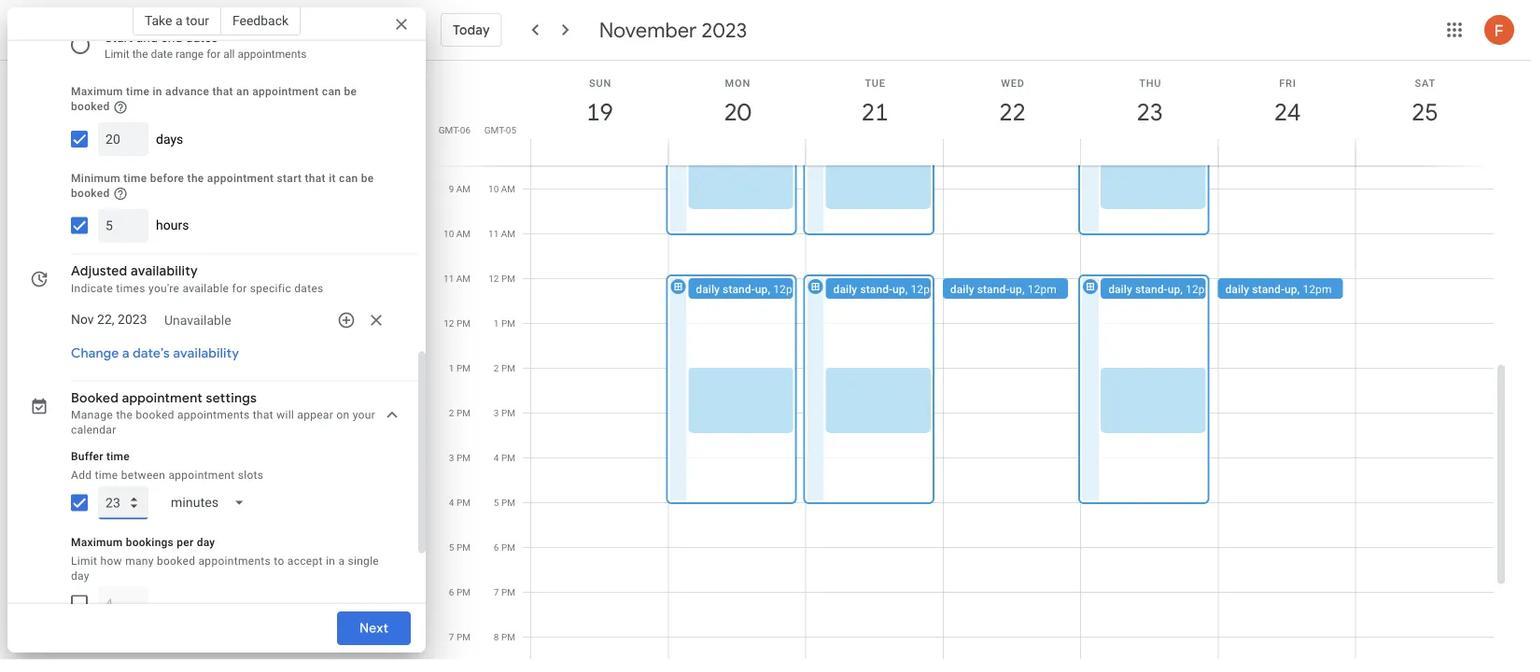 Task type: vqa. For each thing, say whether or not it's contained in the screenshot.
group
no



Task type: locate. For each thing, give the bounding box(es) containing it.
can right it
[[339, 172, 358, 185]]

1 horizontal spatial 4 pm
[[494, 452, 515, 464]]

1 vertical spatial 6 pm
[[449, 587, 471, 598]]

appointments left to
[[198, 554, 271, 567]]

0 horizontal spatial 1 pm
[[449, 363, 471, 374]]

4 stand- from the left
[[1135, 283, 1168, 296]]

time left advance
[[126, 85, 150, 98]]

0 horizontal spatial 4
[[449, 497, 454, 508]]

1 vertical spatial that
[[305, 172, 326, 185]]

10 am down 9 am
[[444, 228, 471, 240]]

mon 20
[[723, 77, 751, 127]]

can
[[322, 85, 341, 98], [339, 172, 358, 185]]

0 horizontal spatial 1
[[449, 363, 454, 374]]

,
[[768, 283, 770, 296], [905, 283, 908, 296], [1022, 283, 1025, 296], [1181, 283, 1183, 296], [1298, 283, 1300, 296]]

that left it
[[305, 172, 326, 185]]

limit down start
[[105, 48, 130, 61]]

maximum up maximum days in advance that an appointment can be booked number field
[[71, 85, 123, 98]]

booked down minimum
[[71, 187, 110, 200]]

settings
[[206, 390, 257, 407]]

1 horizontal spatial be
[[361, 172, 374, 185]]

a left date's
[[122, 345, 130, 362]]

availability up you're
[[131, 263, 198, 280]]

0 horizontal spatial 3
[[449, 452, 454, 464]]

5 up from the left
[[1285, 283, 1298, 296]]

1 vertical spatial 5
[[449, 542, 454, 553]]

booked down per at the bottom of the page
[[157, 554, 195, 567]]

0 horizontal spatial day
[[71, 569, 89, 582]]

hours
[[156, 218, 189, 233]]

availability
[[131, 263, 198, 280], [173, 345, 239, 362]]

dates right specific
[[294, 282, 324, 295]]

11
[[488, 228, 499, 240], [444, 273, 454, 284]]

1 vertical spatial 7 pm
[[449, 632, 471, 643]]

1 daily stand-up , 12pm from the left
[[696, 283, 802, 296]]

limit inside maximum bookings per day limit how many booked appointments to accept in a single day
[[71, 554, 97, 567]]

2 stand- from the left
[[860, 283, 893, 296]]

the inside start and end dates limit the date range for all appointments
[[132, 48, 148, 61]]

1 horizontal spatial dates
[[294, 282, 324, 295]]

1 horizontal spatial 3
[[494, 408, 499, 419]]

maximum
[[71, 85, 123, 98], [71, 536, 123, 549]]

the
[[132, 48, 148, 61], [187, 172, 204, 185], [116, 409, 133, 422]]

7 pm up 8 pm
[[494, 587, 515, 598]]

7
[[494, 587, 499, 598], [449, 632, 454, 643]]

0 horizontal spatial 5 pm
[[449, 542, 471, 553]]

23 column header
[[1081, 61, 1219, 166]]

gmt- for 06
[[439, 124, 460, 135]]

3 , from the left
[[1022, 283, 1025, 296]]

2 horizontal spatial that
[[305, 172, 326, 185]]

2 horizontal spatial a
[[338, 554, 345, 567]]

0 horizontal spatial dates
[[186, 29, 218, 45]]

mon
[[725, 77, 751, 89]]

fri 24
[[1273, 77, 1300, 127]]

appointments down the feedback 'button'
[[238, 48, 307, 61]]

1 horizontal spatial 11 am
[[488, 228, 515, 240]]

availability inside button
[[173, 345, 239, 362]]

maximum time in advance that an appointment can be booked
[[71, 85, 357, 113]]

7 pm left '8'
[[449, 632, 471, 643]]

time left before
[[123, 172, 147, 185]]

appointment left start
[[207, 172, 274, 185]]

1 vertical spatial in
[[326, 554, 335, 567]]

4 pm
[[494, 452, 515, 464], [449, 497, 471, 508]]

indicate
[[71, 282, 113, 295]]

1 vertical spatial 12
[[444, 318, 454, 329]]

monday, november 20 element
[[716, 91, 759, 134]]

1 vertical spatial can
[[339, 172, 358, 185]]

tue
[[865, 77, 886, 89]]

gmt-
[[439, 124, 460, 135], [484, 124, 506, 135]]

limit inside start and end dates limit the date range for all appointments
[[105, 48, 130, 61]]

sunday, november 19 element
[[579, 91, 622, 134]]

1 horizontal spatial that
[[253, 409, 273, 422]]

it
[[329, 172, 336, 185]]

2 vertical spatial a
[[338, 554, 345, 567]]

0 vertical spatial 1
[[494, 318, 499, 329]]

1 horizontal spatial in
[[326, 554, 335, 567]]

0 vertical spatial 4 pm
[[494, 452, 515, 464]]

1 vertical spatial dates
[[294, 282, 324, 295]]

6
[[494, 542, 499, 553], [449, 587, 454, 598]]

am
[[456, 183, 471, 195], [501, 183, 515, 195], [456, 228, 471, 240], [501, 228, 515, 240], [456, 273, 471, 284]]

11 am
[[488, 228, 515, 240], [444, 273, 471, 284]]

0 vertical spatial appointments
[[238, 48, 307, 61]]

appointment inside booked appointment settings manage the booked appointments that will appear on your calendar
[[122, 390, 203, 407]]

daily stand-up , 12pm
[[696, 283, 802, 296], [833, 283, 940, 296], [950, 283, 1057, 296], [1109, 283, 1215, 296], [1226, 283, 1332, 296]]

stand-
[[723, 283, 755, 296], [860, 283, 893, 296], [977, 283, 1010, 296], [1135, 283, 1168, 296], [1252, 283, 1285, 296]]

0 vertical spatial 5
[[494, 497, 499, 508]]

0 vertical spatial 12 pm
[[489, 273, 515, 284]]

specific
[[250, 282, 291, 295]]

4 up from the left
[[1168, 283, 1181, 296]]

1 vertical spatial 12 pm
[[444, 318, 471, 329]]

booked up maximum days in advance that an appointment can be booked number field
[[71, 100, 110, 113]]

2 daily stand-up , 12pm from the left
[[833, 283, 940, 296]]

5 , from the left
[[1298, 283, 1300, 296]]

booked
[[71, 100, 110, 113], [71, 187, 110, 200], [136, 409, 174, 422], [157, 554, 195, 567]]

0 horizontal spatial 3 pm
[[449, 452, 471, 464]]

sun
[[589, 77, 612, 89]]

0 vertical spatial 11
[[488, 228, 499, 240]]

7 up '8'
[[494, 587, 499, 598]]

a left single
[[338, 554, 345, 567]]

3
[[494, 408, 499, 419], [449, 452, 454, 464]]

availability down unavailable
[[173, 345, 239, 362]]

1 vertical spatial day
[[71, 569, 89, 582]]

3 daily from the left
[[950, 283, 974, 296]]

the right before
[[187, 172, 204, 185]]

many
[[125, 554, 154, 567]]

time for maximum
[[126, 85, 150, 98]]

4 , from the left
[[1181, 283, 1183, 296]]

0 vertical spatial availability
[[131, 263, 198, 280]]

3 pm
[[494, 408, 515, 419], [449, 452, 471, 464]]

1 horizontal spatial a
[[175, 13, 183, 28]]

tuesday, november 21 element
[[854, 91, 897, 134]]

fri
[[1280, 77, 1297, 89]]

0 vertical spatial dates
[[186, 29, 218, 45]]

0 vertical spatial that
[[212, 85, 233, 98]]

pm
[[501, 273, 515, 284], [457, 318, 471, 329], [501, 318, 515, 329], [457, 363, 471, 374], [501, 363, 515, 374], [457, 408, 471, 419], [501, 408, 515, 419], [457, 452, 471, 464], [501, 452, 515, 464], [457, 497, 471, 508], [501, 497, 515, 508], [457, 542, 471, 553], [501, 542, 515, 553], [457, 587, 471, 598], [501, 587, 515, 598], [457, 632, 471, 643], [501, 632, 515, 643]]

12 pm
[[489, 273, 515, 284], [444, 318, 471, 329]]

1 horizontal spatial 2
[[494, 363, 499, 374]]

minimum
[[71, 172, 120, 185]]

gmt-05
[[484, 124, 516, 135]]

1 horizontal spatial 6 pm
[[494, 542, 515, 553]]

for left 'all'
[[206, 48, 221, 61]]

1 horizontal spatial 11
[[488, 228, 499, 240]]

2 vertical spatial the
[[116, 409, 133, 422]]

2 pm
[[494, 363, 515, 374], [449, 408, 471, 419]]

tue 21
[[861, 77, 887, 127]]

can inside the minimum time before the appointment start that it can be booked
[[339, 172, 358, 185]]

12pm
[[773, 283, 802, 296], [911, 283, 940, 296], [1028, 283, 1057, 296], [1186, 283, 1215, 296], [1303, 283, 1332, 296]]

0 vertical spatial 10
[[488, 183, 499, 195]]

10 right 9 am
[[488, 183, 499, 195]]

in right accept
[[326, 554, 335, 567]]

gmt- right '06'
[[484, 124, 506, 135]]

12
[[489, 273, 499, 284], [444, 318, 454, 329]]

thursday, november 23 element
[[1129, 91, 1172, 134]]

appointment down "change a date's availability" button
[[122, 390, 203, 407]]

unavailable
[[164, 312, 231, 328]]

grid containing 19
[[433, 61, 1509, 660]]

in inside maximum time in advance that an appointment can be booked
[[153, 85, 162, 98]]

maximum inside maximum bookings per day limit how many booked appointments to accept in a single day
[[71, 536, 123, 549]]

appointment left slots
[[168, 468, 235, 482]]

1 gmt- from the left
[[439, 124, 460, 135]]

the right manage
[[116, 409, 133, 422]]

24 column header
[[1218, 61, 1357, 166]]

limit left how at the bottom left of page
[[71, 554, 97, 567]]

1 vertical spatial 2
[[449, 408, 454, 419]]

1 , from the left
[[768, 283, 770, 296]]

feedback
[[232, 13, 289, 28]]

gmt- for 05
[[484, 124, 506, 135]]

between
[[121, 468, 165, 482]]

0 vertical spatial the
[[132, 48, 148, 61]]

1 vertical spatial 1 pm
[[449, 363, 471, 374]]

a
[[175, 13, 183, 28], [122, 345, 130, 362], [338, 554, 345, 567]]

1 horizontal spatial limit
[[105, 48, 130, 61]]

time right buffer
[[106, 450, 130, 463]]

None field
[[156, 486, 260, 520]]

0 vertical spatial 6
[[494, 542, 499, 553]]

be inside maximum time in advance that an appointment can be booked
[[344, 85, 357, 98]]

1 vertical spatial 11
[[444, 273, 454, 284]]

start
[[105, 29, 133, 45]]

1
[[494, 318, 499, 329], [449, 363, 454, 374]]

that left 'an'
[[212, 85, 233, 98]]

2 , from the left
[[905, 283, 908, 296]]

sat 25
[[1411, 77, 1437, 127]]

appointment inside the minimum time before the appointment start that it can be booked
[[207, 172, 274, 185]]

2 gmt- from the left
[[484, 124, 506, 135]]

time inside the minimum time before the appointment start that it can be booked
[[123, 172, 147, 185]]

2 vertical spatial that
[[253, 409, 273, 422]]

1 vertical spatial 10
[[444, 228, 454, 240]]

0 horizontal spatial 6
[[449, 587, 454, 598]]

saturday, november 25 element
[[1404, 91, 1447, 134]]

0 horizontal spatial a
[[122, 345, 130, 362]]

adjusted
[[71, 263, 127, 280]]

1 vertical spatial maximum
[[71, 536, 123, 549]]

1 horizontal spatial 7
[[494, 587, 499, 598]]

availability inside the adjusted availability indicate times you're available for specific dates
[[131, 263, 198, 280]]

0 horizontal spatial 11
[[444, 273, 454, 284]]

how
[[100, 554, 122, 567]]

1 vertical spatial a
[[122, 345, 130, 362]]

change a date's availability button
[[63, 337, 247, 370]]

Maximum bookings per day number field
[[106, 587, 141, 621]]

dates
[[186, 29, 218, 45], [294, 282, 324, 295]]

slots
[[238, 468, 264, 482]]

10 am right 9 am
[[488, 183, 515, 195]]

1 horizontal spatial 4
[[494, 452, 499, 464]]

booked inside the minimum time before the appointment start that it can be booked
[[71, 187, 110, 200]]

5 daily stand-up , 12pm from the left
[[1226, 283, 1332, 296]]

0 vertical spatial 10 am
[[488, 183, 515, 195]]

grid
[[433, 61, 1509, 660]]

maximum inside maximum time in advance that an appointment can be booked
[[71, 85, 123, 98]]

day
[[197, 536, 215, 549], [71, 569, 89, 582]]

1 vertical spatial be
[[361, 172, 374, 185]]

0 vertical spatial maximum
[[71, 85, 123, 98]]

0 horizontal spatial 7 pm
[[449, 632, 471, 643]]

0 vertical spatial limit
[[105, 48, 130, 61]]

wed
[[1001, 77, 1025, 89]]

10
[[488, 183, 499, 195], [444, 228, 454, 240]]

dates down 'tour'
[[186, 29, 218, 45]]

0 horizontal spatial in
[[153, 85, 162, 98]]

1 pm
[[494, 318, 515, 329], [449, 363, 471, 374]]

0 horizontal spatial 4 pm
[[449, 497, 471, 508]]

1 vertical spatial appointments
[[177, 409, 250, 422]]

1 vertical spatial for
[[232, 282, 247, 295]]

1 vertical spatial 3
[[449, 452, 454, 464]]

1 horizontal spatial 1
[[494, 318, 499, 329]]

1 vertical spatial 2 pm
[[449, 408, 471, 419]]

date's
[[133, 345, 170, 362]]

for left specific
[[232, 282, 247, 295]]

0 horizontal spatial for
[[206, 48, 221, 61]]

booked up buffer time add time between appointment slots
[[136, 409, 174, 422]]

1 vertical spatial 7
[[449, 632, 454, 643]]

0 vertical spatial 2 pm
[[494, 363, 515, 374]]

7 left '8'
[[449, 632, 454, 643]]

can up it
[[322, 85, 341, 98]]

0 vertical spatial day
[[197, 536, 215, 549]]

adjusted availability indicate times you're available for specific dates
[[71, 263, 324, 295]]

2 up from the left
[[893, 283, 905, 296]]

start and end dates limit the date range for all appointments
[[105, 29, 307, 61]]

5 pm
[[494, 497, 515, 508], [449, 542, 471, 553]]

10 down 9
[[444, 228, 454, 240]]

1 horizontal spatial 5 pm
[[494, 497, 515, 508]]

4 daily from the left
[[1109, 283, 1133, 296]]

1 vertical spatial 1
[[449, 363, 454, 374]]

2 maximum from the top
[[71, 536, 123, 549]]

the down the and at the top left of page
[[132, 48, 148, 61]]

for inside start and end dates limit the date range for all appointments
[[206, 48, 221, 61]]

appointment right 'an'
[[252, 85, 319, 98]]

a up end
[[175, 13, 183, 28]]

0 horizontal spatial 10 am
[[444, 228, 471, 240]]

Date text field
[[71, 309, 148, 331]]

maximum up how at the bottom left of page
[[71, 536, 123, 549]]

you're
[[148, 282, 180, 295]]

time
[[126, 85, 150, 98], [123, 172, 147, 185], [106, 450, 130, 463], [95, 468, 118, 482]]

in left advance
[[153, 85, 162, 98]]

appointments inside booked appointment settings manage the booked appointments that will appear on your calendar
[[177, 409, 250, 422]]

1 horizontal spatial 3 pm
[[494, 408, 515, 419]]

6 pm
[[494, 542, 515, 553], [449, 587, 471, 598]]

time inside maximum time in advance that an appointment can be booked
[[126, 85, 150, 98]]

2 vertical spatial appointments
[[198, 554, 271, 567]]

1 12pm from the left
[[773, 283, 802, 296]]

1 daily from the left
[[696, 283, 720, 296]]

gmt- left gmt-05
[[439, 124, 460, 135]]

0 vertical spatial 7 pm
[[494, 587, 515, 598]]

1 vertical spatial 11 am
[[444, 273, 471, 284]]

0 horizontal spatial 6 pm
[[449, 587, 471, 598]]

times
[[116, 282, 145, 295]]

1 maximum from the top
[[71, 85, 123, 98]]

that left will
[[253, 409, 273, 422]]

22
[[998, 97, 1025, 127]]

0 vertical spatial 1 pm
[[494, 318, 515, 329]]

3 up from the left
[[1010, 283, 1022, 296]]

1 vertical spatial availability
[[173, 345, 239, 362]]

that inside the minimum time before the appointment start that it can be booked
[[305, 172, 326, 185]]

daily
[[696, 283, 720, 296], [833, 283, 857, 296], [950, 283, 974, 296], [1109, 283, 1133, 296], [1226, 283, 1250, 296]]

06
[[460, 124, 471, 135]]

2023
[[702, 17, 747, 43]]

dates inside the adjusted availability indicate times you're available for specific dates
[[294, 282, 324, 295]]

0 vertical spatial 3 pm
[[494, 408, 515, 419]]

a for change
[[122, 345, 130, 362]]

for
[[206, 48, 221, 61], [232, 282, 247, 295]]

1 horizontal spatial 5
[[494, 497, 499, 508]]

0 vertical spatial a
[[175, 13, 183, 28]]

appointments down settings
[[177, 409, 250, 422]]

be inside the minimum time before the appointment start that it can be booked
[[361, 172, 374, 185]]

1 vertical spatial the
[[187, 172, 204, 185]]



Task type: describe. For each thing, give the bounding box(es) containing it.
date
[[151, 48, 173, 61]]

3 stand- from the left
[[977, 283, 1010, 296]]

1 vertical spatial 4 pm
[[449, 497, 471, 508]]

8 pm
[[494, 632, 515, 643]]

1 horizontal spatial 1 pm
[[494, 318, 515, 329]]

wed 22
[[998, 77, 1025, 127]]

sun 19
[[586, 77, 612, 127]]

change a date's availability
[[71, 345, 239, 362]]

buffer time add time between appointment slots
[[71, 450, 264, 482]]

3 12pm from the left
[[1028, 283, 1057, 296]]

8
[[494, 632, 499, 643]]

an
[[236, 85, 249, 98]]

maximum for maximum bookings per day limit how many booked appointments to accept in a single day
[[71, 536, 123, 549]]

calendar
[[71, 424, 116, 437]]

single
[[348, 554, 379, 567]]

Minimum amount of hours before the start of the appointment that it can be booked number field
[[106, 209, 141, 242]]

appointments inside start and end dates limit the date range for all appointments
[[238, 48, 307, 61]]

24
[[1273, 97, 1300, 127]]

0 horizontal spatial 2
[[449, 408, 454, 419]]

appointment inside buffer time add time between appointment slots
[[168, 468, 235, 482]]

the inside booked appointment settings manage the booked appointments that will appear on your calendar
[[116, 409, 133, 422]]

1 vertical spatial 3 pm
[[449, 452, 471, 464]]

that inside maximum time in advance that an appointment can be booked
[[212, 85, 233, 98]]

5 daily from the left
[[1226, 283, 1250, 296]]

Maximum days in advance that an appointment can be booked number field
[[106, 122, 141, 156]]

maximum bookings per day limit how many booked appointments to accept in a single day
[[71, 536, 379, 582]]

booked
[[71, 390, 119, 407]]

1 horizontal spatial 6
[[494, 542, 499, 553]]

19
[[586, 97, 612, 127]]

0 vertical spatial 6 pm
[[494, 542, 515, 553]]

appointment inside maximum time in advance that an appointment can be booked
[[252, 85, 319, 98]]

9
[[449, 183, 454, 195]]

on
[[337, 409, 350, 422]]

bookings
[[126, 536, 174, 549]]

thu
[[1139, 77, 1162, 89]]

0 vertical spatial 7
[[494, 587, 499, 598]]

time for buffer
[[106, 450, 130, 463]]

1 vertical spatial 6
[[449, 587, 454, 598]]

5 stand- from the left
[[1252, 283, 1285, 296]]

per
[[177, 536, 194, 549]]

4 12pm from the left
[[1186, 283, 1215, 296]]

booked inside booked appointment settings manage the booked appointments that will appear on your calendar
[[136, 409, 174, 422]]

22 column header
[[943, 61, 1081, 166]]

21
[[861, 97, 887, 127]]

the inside the minimum time before the appointment start that it can be booked
[[187, 172, 204, 185]]

maximum for maximum time in advance that an appointment can be booked
[[71, 85, 123, 98]]

will
[[277, 409, 294, 422]]

0 vertical spatial 3
[[494, 408, 499, 419]]

05
[[506, 124, 516, 135]]

appointments inside maximum bookings per day limit how many booked appointments to accept in a single day
[[198, 554, 271, 567]]

23
[[1136, 97, 1162, 127]]

feedback button
[[221, 6, 301, 35]]

for inside the adjusted availability indicate times you're available for specific dates
[[232, 282, 247, 295]]

before
[[150, 172, 184, 185]]

wednesday, november 22 element
[[991, 91, 1034, 134]]

manage
[[71, 409, 113, 422]]

friday, november 24 element
[[1266, 91, 1309, 134]]

0 horizontal spatial 12 pm
[[444, 318, 471, 329]]

advance
[[165, 85, 209, 98]]

to
[[274, 554, 284, 567]]

all
[[223, 48, 235, 61]]

november
[[599, 17, 697, 43]]

0 vertical spatial 2
[[494, 363, 499, 374]]

take
[[145, 13, 172, 28]]

1 vertical spatial 5 pm
[[449, 542, 471, 553]]

thu 23
[[1136, 77, 1162, 127]]

21 column header
[[805, 61, 944, 166]]

time right add
[[95, 468, 118, 482]]

range
[[176, 48, 204, 61]]

0 vertical spatial 4
[[494, 452, 499, 464]]

25 column header
[[1356, 61, 1494, 166]]

next button
[[337, 606, 411, 651]]

accept
[[287, 554, 323, 567]]

9 am
[[449, 183, 471, 195]]

end
[[161, 29, 182, 45]]

dates inside start and end dates limit the date range for all appointments
[[186, 29, 218, 45]]

2 daily from the left
[[833, 283, 857, 296]]

0 horizontal spatial 7
[[449, 632, 454, 643]]

time for minimum
[[123, 172, 147, 185]]

3 daily stand-up , 12pm from the left
[[950, 283, 1057, 296]]

1 vertical spatial 4
[[449, 497, 454, 508]]

20 column header
[[668, 61, 806, 166]]

0 vertical spatial 11 am
[[488, 228, 515, 240]]

a inside maximum bookings per day limit how many booked appointments to accept in a single day
[[338, 554, 345, 567]]

1 horizontal spatial 7 pm
[[494, 587, 515, 598]]

available
[[183, 282, 229, 295]]

can inside maximum time in advance that an appointment can be booked
[[322, 85, 341, 98]]

Buffer time number field
[[106, 486, 141, 520]]

and
[[136, 29, 158, 45]]

a for take
[[175, 13, 183, 28]]

next
[[359, 620, 388, 637]]

booked inside maximum time in advance that an appointment can be booked
[[71, 100, 110, 113]]

1 up from the left
[[755, 283, 768, 296]]

1 stand- from the left
[[723, 283, 755, 296]]

minimum time before the appointment start that it can be booked
[[71, 172, 374, 200]]

5 12pm from the left
[[1303, 283, 1332, 296]]

0 horizontal spatial 11 am
[[444, 273, 471, 284]]

change
[[71, 345, 119, 362]]

your
[[353, 409, 375, 422]]

0 horizontal spatial 5
[[449, 542, 454, 553]]

booked inside maximum bookings per day limit how many booked appointments to accept in a single day
[[157, 554, 195, 567]]

sat
[[1415, 77, 1436, 89]]

appear
[[297, 409, 333, 422]]

0 horizontal spatial 2 pm
[[449, 408, 471, 419]]

19 column header
[[530, 61, 669, 166]]

booked appointment settings manage the booked appointments that will appear on your calendar
[[71, 390, 375, 437]]

0 horizontal spatial 10
[[444, 228, 454, 240]]

limit for start
[[105, 48, 130, 61]]

1 horizontal spatial 12
[[489, 273, 499, 284]]

tour
[[186, 13, 209, 28]]

4 daily stand-up , 12pm from the left
[[1109, 283, 1215, 296]]

1 horizontal spatial 10 am
[[488, 183, 515, 195]]

2 12pm from the left
[[911, 283, 940, 296]]

days
[[156, 131, 183, 146]]

november 2023
[[599, 17, 747, 43]]

today
[[453, 21, 490, 38]]

limit for maximum
[[71, 554, 97, 567]]

gmt-06
[[439, 124, 471, 135]]

1 horizontal spatial day
[[197, 536, 215, 549]]

that inside booked appointment settings manage the booked appointments that will appear on your calendar
[[253, 409, 273, 422]]

buffer
[[71, 450, 103, 463]]

25
[[1411, 97, 1437, 127]]

20
[[723, 97, 750, 127]]

1 horizontal spatial 2 pm
[[494, 363, 515, 374]]

1 horizontal spatial 10
[[488, 183, 499, 195]]

take a tour
[[145, 13, 209, 28]]

today button
[[441, 7, 502, 52]]

add
[[71, 468, 92, 482]]

start
[[277, 172, 302, 185]]

take a tour button
[[132, 6, 221, 35]]

in inside maximum bookings per day limit how many booked appointments to accept in a single day
[[326, 554, 335, 567]]



